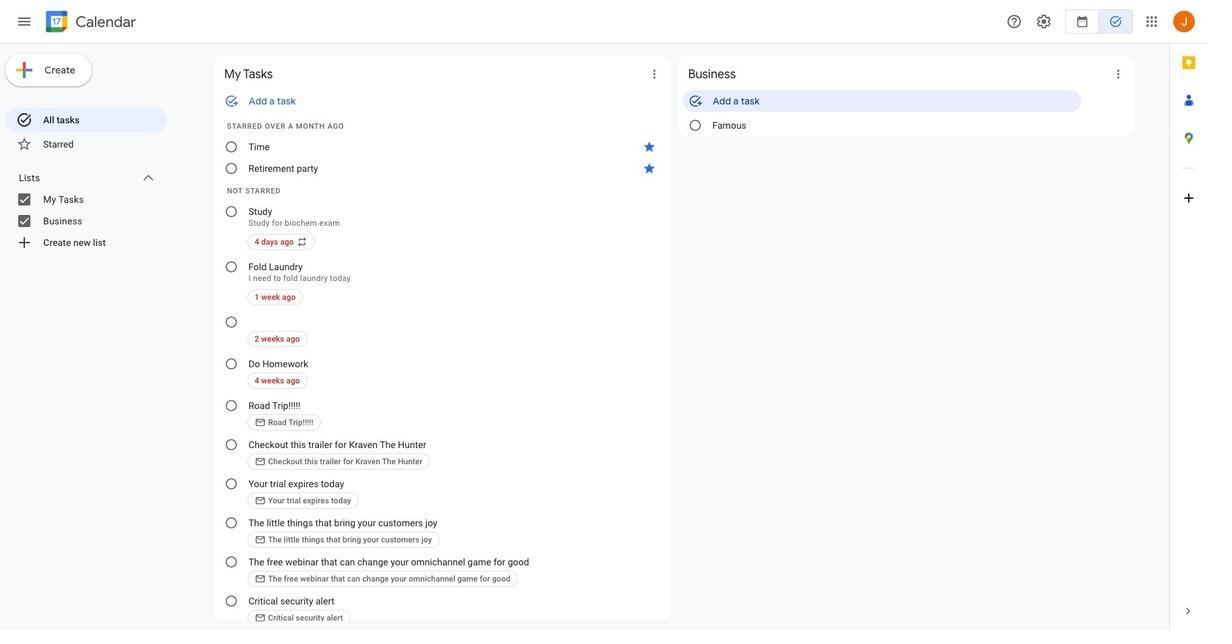 Task type: describe. For each thing, give the bounding box(es) containing it.
calendar element
[[43, 8, 136, 38]]

heading inside calendar element
[[73, 14, 136, 30]]

support menu image
[[1006, 13, 1022, 30]]



Task type: locate. For each thing, give the bounding box(es) containing it.
tasks sidebar image
[[16, 13, 32, 30]]

settings menu image
[[1036, 13, 1052, 30]]

heading
[[73, 14, 136, 30]]

tab list
[[1170, 44, 1207, 593]]



Task type: vqa. For each thing, say whether or not it's contained in the screenshot.
2 to the left
no



